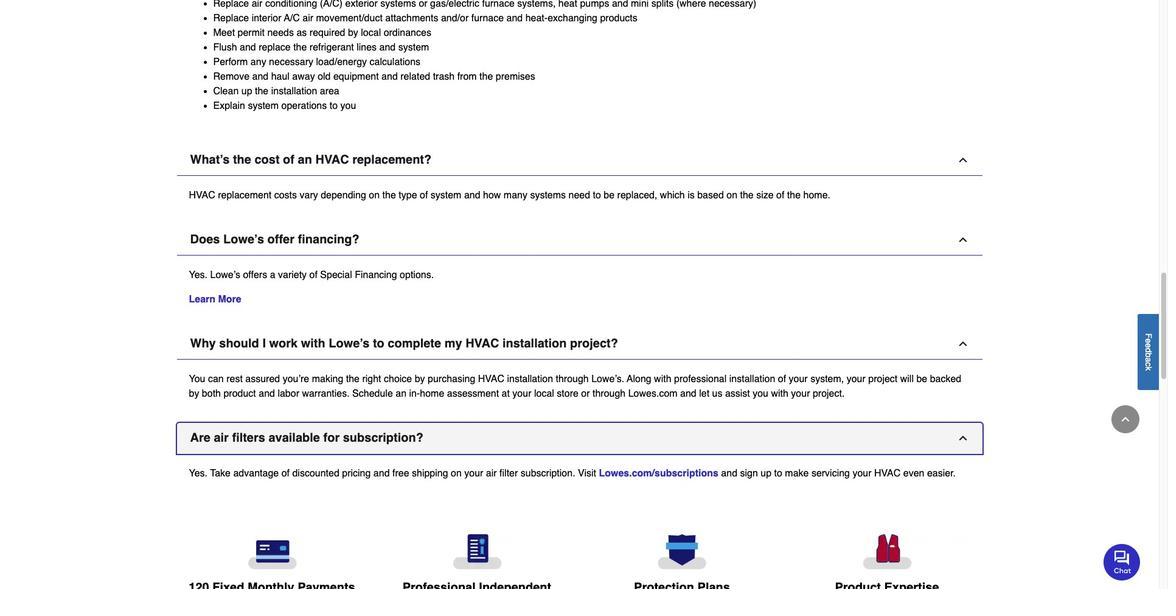 Task type: vqa. For each thing, say whether or not it's contained in the screenshot.
12,
no



Task type: locate. For each thing, give the bounding box(es) containing it.
yes. take advantage of discounted pricing and free shipping on your air filter subscription. visit lowes.com/subscriptions and sign up to make servicing your hvac even easier.
[[189, 468, 957, 479]]

2 horizontal spatial system
[[431, 190, 462, 201]]

and left the how
[[464, 190, 481, 201]]

with up lowes.com
[[655, 374, 672, 385]]

home.
[[804, 190, 831, 201]]

1 horizontal spatial an
[[396, 388, 407, 399]]

system down haul
[[248, 100, 279, 111]]

1 horizontal spatial with
[[655, 374, 672, 385]]

home
[[420, 388, 445, 399]]

an up the vary
[[298, 153, 312, 167]]

through up store
[[556, 374, 589, 385]]

be
[[604, 190, 615, 201], [917, 374, 928, 385]]

2 horizontal spatial air
[[486, 468, 497, 479]]

e up d
[[1145, 338, 1154, 343]]

how
[[483, 190, 501, 201]]

shipping
[[412, 468, 448, 479]]

1 vertical spatial air
[[214, 431, 229, 445]]

replaced,
[[618, 190, 658, 201]]

and left heat-
[[507, 13, 523, 24]]

of left the "system,"
[[779, 374, 787, 385]]

1 horizontal spatial up
[[761, 468, 772, 479]]

will
[[901, 374, 914, 385]]

of right 'advantage'
[[282, 468, 290, 479]]

0 vertical spatial be
[[604, 190, 615, 201]]

0 horizontal spatial with
[[301, 337, 326, 351]]

chevron up image for what's the cost of an hvac replacement?
[[957, 154, 970, 166]]

1 vertical spatial by
[[415, 374, 425, 385]]

yes. up learn
[[189, 270, 208, 281]]

many
[[504, 190, 528, 201]]

1 vertical spatial local
[[535, 388, 555, 399]]

heat-
[[526, 13, 548, 24]]

lowe's up making
[[329, 337, 370, 351]]

the inside the what's the cost of an hvac replacement? button
[[233, 153, 251, 167]]

why should i work with lowe's to complete my hvac installation project? button
[[177, 329, 983, 360]]

1 vertical spatial you
[[753, 388, 769, 399]]

0 vertical spatial with
[[301, 337, 326, 351]]

0 vertical spatial up
[[242, 86, 252, 97]]

clean
[[213, 86, 239, 97]]

air up as
[[303, 13, 314, 24]]

you right assist
[[753, 388, 769, 399]]

by down movement/duct
[[348, 27, 359, 38]]

of right variety
[[310, 270, 318, 281]]

chevron up image inside the what's the cost of an hvac replacement? button
[[957, 154, 970, 166]]

the down the any
[[255, 86, 269, 97]]

installation
[[271, 86, 317, 97], [503, 337, 567, 351], [507, 374, 553, 385], [730, 374, 776, 385]]

hvac right my
[[466, 337, 499, 351]]

replace interior a/c air movement/duct attachments and/or furnace and heat-exchanging products meet permit needs as required by local ordinances flush and replace the refrigerant lines and system perform any necessary load/energy calculations remove and haul away old equipment and related trash from the premises clean up the installation area explain system operations to you
[[213, 13, 638, 111]]

1 horizontal spatial be
[[917, 374, 928, 385]]

of right type
[[420, 190, 428, 201]]

and/or
[[441, 13, 469, 24]]

on right depending
[[369, 190, 380, 201]]

offer
[[268, 233, 295, 247]]

hvac left even
[[875, 468, 901, 479]]

2 horizontal spatial with
[[772, 388, 789, 399]]

with right work
[[301, 337, 326, 351]]

be left replaced,
[[604, 190, 615, 201]]

on right based
[[727, 190, 738, 201]]

1 horizontal spatial local
[[535, 388, 555, 399]]

1 vertical spatial with
[[655, 374, 672, 385]]

lowe's up more
[[210, 270, 241, 281]]

ordinances
[[384, 27, 432, 38]]

movement/duct
[[316, 13, 383, 24]]

required
[[310, 27, 346, 38]]

chat invite button image
[[1104, 543, 1142, 581]]

up right clean
[[242, 86, 252, 97]]

1 horizontal spatial through
[[593, 388, 626, 399]]

necessary
[[269, 57, 314, 68]]

and
[[507, 13, 523, 24], [240, 42, 256, 53], [380, 42, 396, 53], [252, 71, 269, 82], [382, 71, 398, 82], [464, 190, 481, 201], [259, 388, 275, 399], [681, 388, 697, 399], [374, 468, 390, 479], [722, 468, 738, 479]]

0 vertical spatial you
[[341, 100, 356, 111]]

air right are
[[214, 431, 229, 445]]

costs
[[274, 190, 297, 201]]

an left in-
[[396, 388, 407, 399]]

be right will
[[917, 374, 928, 385]]

1 vertical spatial be
[[917, 374, 928, 385]]

e up the b
[[1145, 343, 1154, 348]]

system,
[[811, 374, 845, 385]]

size
[[757, 190, 774, 201]]

0 horizontal spatial you
[[341, 100, 356, 111]]

special
[[320, 270, 352, 281]]

by inside replace interior a/c air movement/duct attachments and/or furnace and heat-exchanging products meet permit needs as required by local ordinances flush and replace the refrigerant lines and system perform any necessary load/energy calculations remove and haul away old equipment and related trash from the premises clean up the installation area explain system operations to you
[[348, 27, 359, 38]]

0 vertical spatial lowe's
[[223, 233, 264, 247]]

and down permit
[[240, 42, 256, 53]]

a blue badge icon. image
[[590, 535, 775, 570]]

1 horizontal spatial a
[[1145, 357, 1154, 362]]

you inside you can rest assured you're making the right choice by purchasing hvac installation through lowe's. along with professional installation of your system, your project will be backed by both product and labor warranties. schedule an in-home assessment at your local store or through lowes.com and let us assist you with your project.
[[753, 388, 769, 399]]

hvac
[[316, 153, 349, 167], [189, 190, 215, 201], [466, 337, 499, 351], [478, 374, 505, 385], [875, 468, 901, 479]]

lowe's left offer
[[223, 233, 264, 247]]

yes. for yes. take advantage of discounted pricing and free shipping on your air filter subscription. visit lowes.com/subscriptions and sign up to make servicing your hvac even easier.
[[189, 468, 208, 479]]

hvac up at
[[478, 374, 505, 385]]

system
[[399, 42, 429, 53], [248, 100, 279, 111], [431, 190, 462, 201]]

from
[[458, 71, 477, 82]]

1 yes. from the top
[[189, 270, 208, 281]]

1 horizontal spatial air
[[303, 13, 314, 24]]

0 horizontal spatial be
[[604, 190, 615, 201]]

0 vertical spatial through
[[556, 374, 589, 385]]

variety
[[278, 270, 307, 281]]

0 vertical spatial air
[[303, 13, 314, 24]]

air
[[303, 13, 314, 24], [214, 431, 229, 445], [486, 468, 497, 479]]

project.
[[813, 388, 845, 399]]

lowe's.
[[592, 374, 625, 385]]

2 yes. from the top
[[189, 468, 208, 479]]

with
[[301, 337, 326, 351], [655, 374, 672, 385], [772, 388, 789, 399]]

up right sign
[[761, 468, 772, 479]]

attachments
[[386, 13, 439, 24]]

0 horizontal spatial up
[[242, 86, 252, 97]]

you can rest assured you're making the right choice by purchasing hvac installation through lowe's. along with professional installation of your system, your project will be backed by both product and labor warranties. schedule an in-home assessment at your local store or through lowes.com and let us assist you with your project.
[[189, 374, 962, 399]]

lowe's
[[223, 233, 264, 247], [210, 270, 241, 281], [329, 337, 370, 351]]

of right cost on the left of page
[[283, 153, 295, 167]]

1 vertical spatial system
[[248, 100, 279, 111]]

0 vertical spatial system
[[399, 42, 429, 53]]

trash
[[433, 71, 455, 82]]

to inside why should i work with lowe's to complete my hvac installation project? button
[[373, 337, 385, 351]]

filter
[[500, 468, 518, 479]]

learn more link
[[189, 294, 242, 305]]

flush
[[213, 42, 237, 53]]

at
[[502, 388, 510, 399]]

on right shipping
[[451, 468, 462, 479]]

learn more
[[189, 294, 242, 305]]

a
[[270, 270, 276, 281], [1145, 357, 1154, 362]]

cost
[[255, 153, 280, 167]]

the left type
[[383, 190, 396, 201]]

by up in-
[[415, 374, 425, 385]]

1 horizontal spatial you
[[753, 388, 769, 399]]

does
[[190, 233, 220, 247]]

by down "you"
[[189, 388, 199, 399]]

interior
[[252, 13, 282, 24]]

1 horizontal spatial system
[[399, 42, 429, 53]]

the inside you can rest assured you're making the right choice by purchasing hvac installation through lowe's. along with professional installation of your system, your project will be backed by both product and labor warranties. schedule an in-home assessment at your local store or through lowes.com and let us assist you with your project.
[[346, 374, 360, 385]]

0 horizontal spatial local
[[361, 27, 381, 38]]

a up the k
[[1145, 357, 1154, 362]]

local left store
[[535, 388, 555, 399]]

assist
[[726, 388, 751, 399]]

local up lines
[[361, 27, 381, 38]]

to left complete
[[373, 337, 385, 351]]

1 vertical spatial an
[[396, 388, 407, 399]]

of inside you can rest assured you're making the right choice by purchasing hvac installation through lowe's. along with professional installation of your system, your project will be backed by both product and labor warranties. schedule an in-home assessment at your local store or through lowes.com and let us assist you with your project.
[[779, 374, 787, 385]]

financing options.
[[355, 270, 434, 281]]

0 horizontal spatial a
[[270, 270, 276, 281]]

chevron up image inside scroll to top element
[[1120, 413, 1132, 426]]

1 vertical spatial yes.
[[189, 468, 208, 479]]

a right offers
[[270, 270, 276, 281]]

or
[[582, 388, 590, 399]]

system down ordinances
[[399, 42, 429, 53]]

0 horizontal spatial an
[[298, 153, 312, 167]]

your left 'project.'
[[792, 388, 811, 399]]

0 horizontal spatial by
[[189, 388, 199, 399]]

warranties.
[[302, 388, 350, 399]]

to
[[330, 100, 338, 111], [593, 190, 601, 201], [373, 337, 385, 351], [775, 468, 783, 479]]

with right assist
[[772, 388, 789, 399]]

f e e d b a c k
[[1145, 333, 1154, 371]]

system right type
[[431, 190, 462, 201]]

the left cost on the left of page
[[233, 153, 251, 167]]

yes.
[[189, 270, 208, 281], [189, 468, 208, 479]]

your left the "system,"
[[789, 374, 808, 385]]

1 vertical spatial up
[[761, 468, 772, 479]]

are air filters available for subscription? button
[[177, 423, 983, 454]]

up
[[242, 86, 252, 97], [761, 468, 772, 479]]

to inside replace interior a/c air movement/duct attachments and/or furnace and heat-exchanging products meet permit needs as required by local ordinances flush and replace the refrigerant lines and system perform any necessary load/energy calculations remove and haul away old equipment and related trash from the premises clean up the installation area explain system operations to you
[[330, 100, 338, 111]]

0 vertical spatial yes.
[[189, 270, 208, 281]]

you down the equipment
[[341, 100, 356, 111]]

load/energy
[[316, 57, 367, 68]]

0 vertical spatial an
[[298, 153, 312, 167]]

chevron up image inside does lowe's offer financing? button
[[957, 234, 970, 246]]

store
[[557, 388, 579, 399]]

you're
[[283, 374, 309, 385]]

0 horizontal spatial system
[[248, 100, 279, 111]]

assessment
[[447, 388, 499, 399]]

0 vertical spatial by
[[348, 27, 359, 38]]

chevron up image
[[957, 154, 970, 166], [957, 234, 970, 246], [957, 338, 970, 350], [1120, 413, 1132, 426]]

local
[[361, 27, 381, 38], [535, 388, 555, 399]]

air left 'filter'
[[486, 468, 497, 479]]

of inside button
[[283, 153, 295, 167]]

the left right
[[346, 374, 360, 385]]

0 horizontal spatial air
[[214, 431, 229, 445]]

offers
[[243, 270, 267, 281]]

1 vertical spatial lowe's
[[210, 270, 241, 281]]

scroll to top element
[[1112, 405, 1140, 433]]

1 vertical spatial a
[[1145, 357, 1154, 362]]

is
[[688, 190, 695, 201]]

your right at
[[513, 388, 532, 399]]

more
[[218, 294, 242, 305]]

1 horizontal spatial on
[[451, 468, 462, 479]]

2 vertical spatial by
[[189, 388, 199, 399]]

choice
[[384, 374, 412, 385]]

permit
[[238, 27, 265, 38]]

type
[[399, 190, 417, 201]]

to down area
[[330, 100, 338, 111]]

should
[[219, 337, 259, 351]]

by
[[348, 27, 359, 38], [415, 374, 425, 385], [189, 388, 199, 399]]

air inside 'are air filters available for subscription?' 'button'
[[214, 431, 229, 445]]

chevron up image inside why should i work with lowe's to complete my hvac installation project? button
[[957, 338, 970, 350]]

1 horizontal spatial by
[[348, 27, 359, 38]]

hvac replacement costs vary depending on the type of system and how many systems need to be replaced, which is based on the size of the home.
[[189, 190, 831, 201]]

and left let
[[681, 388, 697, 399]]

0 horizontal spatial on
[[369, 190, 380, 201]]

0 vertical spatial local
[[361, 27, 381, 38]]

yes. left take
[[189, 468, 208, 479]]

to right need
[[593, 190, 601, 201]]

and up calculations
[[380, 42, 396, 53]]

both
[[202, 388, 221, 399]]

through down lowe's.
[[593, 388, 626, 399]]

pricing
[[342, 468, 371, 479]]

d
[[1145, 348, 1154, 353]]

0 vertical spatial a
[[270, 270, 276, 281]]

an inside button
[[298, 153, 312, 167]]

you
[[341, 100, 356, 111], [753, 388, 769, 399]]

needs
[[268, 27, 294, 38]]



Task type: describe. For each thing, give the bounding box(es) containing it.
replace
[[213, 13, 249, 24]]

2 vertical spatial system
[[431, 190, 462, 201]]

2 e from the top
[[1145, 343, 1154, 348]]

your left 'filter'
[[465, 468, 484, 479]]

chevron up image for does lowe's offer financing?
[[957, 234, 970, 246]]

filters
[[232, 431, 265, 445]]

hvac down what's
[[189, 190, 215, 201]]

products
[[601, 13, 638, 24]]

2 horizontal spatial on
[[727, 190, 738, 201]]

are air filters available for subscription?
[[190, 431, 424, 445]]

lines
[[357, 42, 377, 53]]

of right size
[[777, 190, 785, 201]]

2 horizontal spatial by
[[415, 374, 425, 385]]

an inside you can rest assured you're making the right choice by purchasing hvac installation through lowe's. along with professional installation of your system, your project will be backed by both product and labor warranties. schedule an in-home assessment at your local store or through lowes.com and let us assist you with your project.
[[396, 388, 407, 399]]

replacement
[[218, 190, 272, 201]]

your left the project on the right bottom of page
[[847, 374, 866, 385]]

i
[[263, 337, 266, 351]]

for
[[324, 431, 340, 445]]

calculations
[[370, 57, 421, 68]]

purchasing
[[428, 374, 476, 385]]

in-
[[409, 388, 420, 399]]

and down the any
[[252, 71, 269, 82]]

are
[[190, 431, 211, 445]]

lowe's for yes.
[[210, 270, 241, 281]]

does lowe's offer financing?
[[190, 233, 360, 247]]

need
[[569, 190, 591, 201]]

vary
[[300, 190, 318, 201]]

project
[[869, 374, 898, 385]]

does lowe's offer financing? button
[[177, 225, 983, 256]]

the left size
[[741, 190, 754, 201]]

backed
[[931, 374, 962, 385]]

free
[[393, 468, 409, 479]]

systems
[[531, 190, 566, 201]]

assured
[[246, 374, 280, 385]]

2 vertical spatial lowe's
[[329, 337, 370, 351]]

the down as
[[294, 42, 307, 53]]

2 vertical spatial with
[[772, 388, 789, 399]]

product
[[224, 388, 256, 399]]

hvac up depending
[[316, 153, 349, 167]]

a inside button
[[1145, 357, 1154, 362]]

1 e from the top
[[1145, 338, 1154, 343]]

why should i work with lowe's to complete my hvac installation project?
[[190, 337, 619, 351]]

you inside replace interior a/c air movement/duct attachments and/or furnace and heat-exchanging products meet permit needs as required by local ordinances flush and replace the refrigerant lines and system perform any necessary load/energy calculations remove and haul away old equipment and related trash from the premises clean up the installation area explain system operations to you
[[341, 100, 356, 111]]

yes. for yes. lowe's offers a variety of special financing options.
[[189, 270, 208, 281]]

making
[[312, 374, 344, 385]]

area
[[320, 86, 340, 97]]

the right from
[[480, 71, 493, 82]]

perform
[[213, 57, 248, 68]]

old
[[318, 71, 331, 82]]

a dark blue background check icon. image
[[384, 535, 570, 570]]

can
[[208, 374, 224, 385]]

chevron up image
[[957, 432, 970, 444]]

schedule
[[353, 388, 393, 399]]

even
[[904, 468, 925, 479]]

easier.
[[928, 468, 957, 479]]

local inside replace interior a/c air movement/duct attachments and/or furnace and heat-exchanging products meet permit needs as required by local ordinances flush and replace the refrigerant lines and system perform any necessary load/energy calculations remove and haul away old equipment and related trash from the premises clean up the installation area explain system operations to you
[[361, 27, 381, 38]]

to left make
[[775, 468, 783, 479]]

make
[[786, 468, 809, 479]]

1 vertical spatial through
[[593, 388, 626, 399]]

your right servicing
[[853, 468, 872, 479]]

a lowe's red vest icon. image
[[795, 535, 981, 570]]

hvac inside you can rest assured you're making the right choice by purchasing hvac installation through lowe's. along with professional installation of your system, your project will be backed by both product and labor warranties. schedule an in-home assessment at your local store or through lowes.com and let us assist you with your project.
[[478, 374, 505, 385]]

and left free
[[374, 468, 390, 479]]

visit
[[578, 468, 597, 479]]

subscription.
[[521, 468, 576, 479]]

installation inside replace interior a/c air movement/duct attachments and/or furnace and heat-exchanging products meet permit needs as required by local ordinances flush and replace the refrigerant lines and system perform any necessary load/energy calculations remove and haul away old equipment and related trash from the premises clean up the installation area explain system operations to you
[[271, 86, 317, 97]]

lowes.com
[[629, 388, 678, 399]]

air inside replace interior a/c air movement/duct attachments and/or furnace and heat-exchanging products meet permit needs as required by local ordinances flush and replace the refrigerant lines and system perform any necessary load/energy calculations remove and haul away old equipment and related trash from the premises clean up the installation area explain system operations to you
[[303, 13, 314, 24]]

lowes.com/subscriptions link
[[599, 468, 719, 479]]

a dark blue credit card icon. image
[[179, 535, 365, 570]]

along
[[627, 374, 652, 385]]

project?
[[570, 337, 619, 351]]

let
[[700, 388, 710, 399]]

exchanging
[[548, 13, 598, 24]]

premises
[[496, 71, 536, 82]]

discounted
[[292, 468, 340, 479]]

you
[[189, 374, 205, 385]]

f
[[1145, 333, 1154, 338]]

equipment
[[334, 71, 379, 82]]

related
[[401, 71, 431, 82]]

a/c
[[284, 13, 300, 24]]

up inside replace interior a/c air movement/duct attachments and/or furnace and heat-exchanging products meet permit needs as required by local ordinances flush and replace the refrigerant lines and system perform any necessary load/energy calculations remove and haul away old equipment and related trash from the premises clean up the installation area explain system operations to you
[[242, 86, 252, 97]]

what's
[[190, 153, 230, 167]]

k
[[1145, 366, 1154, 371]]

and down calculations
[[382, 71, 398, 82]]

operations
[[282, 100, 327, 111]]

sign
[[741, 468, 759, 479]]

2 vertical spatial air
[[486, 468, 497, 479]]

complete
[[388, 337, 441, 351]]

0 horizontal spatial through
[[556, 374, 589, 385]]

chevron up image for why should i work with lowe's to complete my hvac installation project?
[[957, 338, 970, 350]]

based
[[698, 190, 724, 201]]

yes. lowe's offers a variety of special financing options.
[[189, 270, 434, 281]]

the left home.
[[788, 190, 801, 201]]

labor
[[278, 388, 300, 399]]

with inside button
[[301, 337, 326, 351]]

servicing
[[812, 468, 851, 479]]

and down assured
[[259, 388, 275, 399]]

rest
[[227, 374, 243, 385]]

lowes.com/subscriptions
[[599, 468, 719, 479]]

which
[[660, 190, 685, 201]]

replace
[[259, 42, 291, 53]]

and left sign
[[722, 468, 738, 479]]

as
[[297, 27, 307, 38]]

explain
[[213, 100, 245, 111]]

learn
[[189, 294, 216, 305]]

lowe's for does
[[223, 233, 264, 247]]

us
[[713, 388, 723, 399]]

away
[[292, 71, 315, 82]]

local inside you can rest assured you're making the right choice by purchasing hvac installation through lowe's. along with professional installation of your system, your project will be backed by both product and labor warranties. schedule an in-home assessment at your local store or through lowes.com and let us assist you with your project.
[[535, 388, 555, 399]]

furnace
[[472, 13, 504, 24]]

be inside you can rest assured you're making the right choice by purchasing hvac installation through lowe's. along with professional installation of your system, your project will be backed by both product and labor warranties. schedule an in-home assessment at your local store or through lowes.com and let us assist you with your project.
[[917, 374, 928, 385]]

remove
[[213, 71, 250, 82]]

installation inside button
[[503, 337, 567, 351]]

advantage
[[233, 468, 279, 479]]



